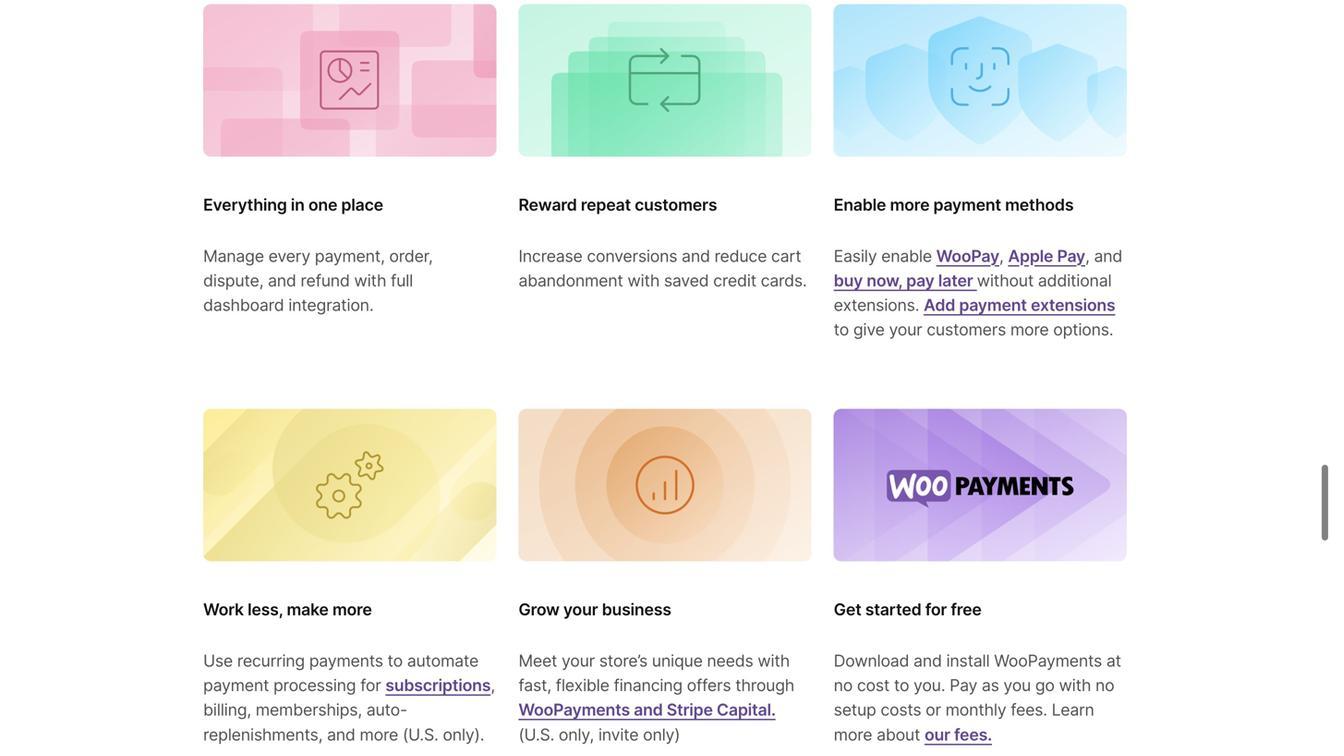 Task type: describe. For each thing, give the bounding box(es) containing it.
subscriptions
[[386, 676, 491, 695]]

your inside add payment extensions to give your customers more options.
[[889, 320, 923, 340]]

0 horizontal spatial fees.
[[955, 725, 993, 745]]

cost
[[857, 676, 890, 695]]

enable
[[834, 195, 887, 215]]

free
[[951, 600, 982, 620]]

started
[[866, 600, 922, 620]]

everything in one place
[[203, 195, 383, 215]]

financing
[[614, 676, 683, 695]]

store's
[[600, 651, 648, 671]]

payment inside use recurring payments to automate payment processing for
[[203, 676, 269, 695]]

0 vertical spatial payment
[[934, 195, 1002, 215]]

cart
[[772, 246, 802, 266]]

grow
[[519, 600, 560, 620]]

payments
[[309, 651, 383, 671]]

to for automate
[[388, 651, 403, 671]]

extensions
[[1031, 295, 1116, 315]]

abandonment
[[519, 271, 623, 291]]

and inside the meet your store's unique needs with fast, flexible financing offers through woopayments and stripe capital. (u.s. only, invite only)
[[634, 700, 663, 720]]

monthly
[[946, 700, 1007, 720]]

more inside the , billing, memberships, auto- replenishments, and more (u.s. only).
[[360, 725, 398, 745]]

make
[[287, 600, 329, 620]]

cards.
[[761, 271, 807, 291]]

fast,
[[519, 676, 552, 695]]

reward
[[519, 195, 577, 215]]

and inside the , billing, memberships, auto- replenishments, and more (u.s. only).
[[327, 725, 356, 745]]

2 no from the left
[[1096, 676, 1115, 695]]

use
[[203, 651, 233, 671]]

about
[[877, 725, 921, 745]]

now,
[[867, 271, 903, 291]]

woopay link
[[937, 246, 1000, 266]]

with inside the meet your store's unique needs with fast, flexible financing offers through woopayments and stripe capital. (u.s. only, invite only)
[[758, 651, 790, 671]]

add payment extensions to give your customers more options.
[[834, 295, 1116, 340]]

payment inside add payment extensions to give your customers more options.
[[960, 295, 1027, 315]]

invite
[[599, 725, 639, 745]]

0 vertical spatial for
[[926, 600, 947, 620]]

everything
[[203, 195, 287, 215]]

get started for free
[[834, 600, 982, 620]]

replenishments,
[[203, 725, 323, 745]]

and inside easily enable woopay , apple pay , and buy now, pay later
[[1095, 246, 1123, 266]]

woopay
[[937, 246, 1000, 266]]

saved
[[664, 271, 709, 291]]

0 vertical spatial customers
[[635, 195, 717, 215]]

processing
[[273, 676, 356, 695]]

full
[[391, 271, 413, 291]]

meet
[[519, 651, 557, 671]]

with inside increase conversions and reduce cart abandonment with saved credit cards.
[[628, 271, 660, 291]]

more right "enable"
[[890, 195, 930, 215]]

auto-
[[367, 700, 407, 720]]

with inside manage every payment, order, dispute, and refund with full dashboard integration.
[[354, 271, 386, 291]]

(u.s. only).
[[403, 725, 485, 745]]

only,
[[559, 725, 594, 745]]

dispute,
[[203, 271, 264, 291]]

meth
[[1006, 195, 1046, 215]]

reduce
[[715, 246, 767, 266]]

options.
[[1054, 320, 1114, 340]]

only)
[[643, 725, 680, 745]]

conversions
[[587, 246, 678, 266]]

as
[[982, 676, 1000, 695]]

enable
[[882, 246, 932, 266]]

easily enable woopay , apple pay , and buy now, pay later
[[834, 246, 1123, 291]]

you.
[[914, 676, 946, 695]]

and inside increase conversions and reduce cart abandonment with saved credit cards.
[[682, 246, 710, 266]]

1 horizontal spatial ,
[[1000, 246, 1004, 266]]

without additional extensions.
[[834, 271, 1112, 315]]

buy now, pay later link
[[834, 271, 977, 291]]

meet your store's unique needs with fast, flexible financing offers through woopayments and stripe capital. (u.s. only, invite only)
[[519, 651, 795, 745]]

every
[[269, 246, 311, 266]]

add
[[924, 295, 956, 315]]

credit
[[714, 271, 757, 291]]

apple
[[1009, 246, 1054, 266]]

recurring
[[237, 651, 305, 671]]

flexible
[[556, 676, 610, 695]]

dashboard integration.
[[203, 295, 374, 315]]

add payment extensions link
[[924, 295, 1116, 315]]

customers inside add payment extensions to give your customers more options.
[[927, 320, 1006, 340]]

without
[[977, 271, 1034, 291]]



Task type: locate. For each thing, give the bounding box(es) containing it.
you
[[1004, 676, 1031, 695]]

easily
[[834, 246, 877, 266]]

your right grow
[[564, 600, 598, 620]]

with inside download and install woopayments at no cost to you. pay as you go with no setup costs or monthly fees. learn more about
[[1060, 676, 1092, 695]]

your inside the meet your store's unique needs with fast, flexible financing offers through woopayments and stripe capital. (u.s. only, invite only)
[[562, 651, 595, 671]]

our fees.
[[925, 725, 993, 745]]

more inside add payment extensions to give your customers more options.
[[1011, 320, 1049, 340]]

payment
[[934, 195, 1002, 215], [960, 295, 1027, 315], [203, 676, 269, 695]]

1 horizontal spatial for
[[926, 600, 947, 620]]

1 horizontal spatial pay
[[1058, 246, 1086, 266]]

payment up woopay
[[934, 195, 1002, 215]]

stripe
[[667, 700, 713, 720]]

for left free
[[926, 600, 947, 620]]

with
[[354, 271, 386, 291], [628, 271, 660, 291], [758, 651, 790, 671], [1060, 676, 1092, 695]]

offers
[[687, 676, 731, 695]]

repeat
[[581, 195, 631, 215]]

apple pay link
[[1009, 246, 1086, 266]]

through
[[736, 676, 795, 695]]

to left automate
[[388, 651, 403, 671]]

pay up additional
[[1058, 246, 1086, 266]]

fees. inside download and install woopayments at no cost to you. pay as you go with no setup costs or monthly fees. learn more about
[[1011, 700, 1048, 720]]

subscriptions link
[[386, 676, 491, 695]]

0 vertical spatial to
[[834, 320, 849, 340]]

1 horizontal spatial fees.
[[1011, 700, 1048, 720]]

0 horizontal spatial no
[[834, 676, 853, 695]]

0 horizontal spatial for
[[361, 676, 381, 695]]

no down at
[[1096, 676, 1115, 695]]

, left "fast,"
[[491, 676, 495, 695]]

1 vertical spatial fees.
[[955, 725, 993, 745]]

order,
[[389, 246, 433, 266]]

and inside manage every payment, order, dispute, and refund with full dashboard integration.
[[268, 271, 296, 291]]

more down 'setup'
[[834, 725, 873, 745]]

and up you.
[[914, 651, 942, 671]]

1 vertical spatial to
[[388, 651, 403, 671]]

place
[[341, 195, 383, 215]]

0 horizontal spatial woopayments
[[519, 700, 630, 720]]

fees.
[[1011, 700, 1048, 720], [955, 725, 993, 745]]

0 horizontal spatial pay
[[950, 676, 978, 695]]

woopayments inside download and install woopayments at no cost to you. pay as you go with no setup costs or monthly fees. learn more about
[[995, 651, 1103, 671]]

your
[[889, 320, 923, 340], [564, 600, 598, 620], [562, 651, 595, 671]]

for inside use recurring payments to automate payment processing for
[[361, 676, 381, 695]]

0 horizontal spatial customers
[[635, 195, 717, 215]]

0 vertical spatial woopayments
[[995, 651, 1103, 671]]

more inside download and install woopayments at no cost to you. pay as you go with no setup costs or monthly fees. learn more about
[[834, 725, 873, 745]]

work
[[203, 600, 244, 620]]

and down financing
[[634, 700, 663, 720]]

fees. down you
[[1011, 700, 1048, 720]]

woopayments and stripe capital. link
[[519, 700, 776, 720]]

no
[[834, 676, 853, 695], [1096, 676, 1115, 695]]

customers up increase conversions and reduce cart abandonment with saved credit cards.
[[635, 195, 717, 215]]

customers down "add"
[[927, 320, 1006, 340]]

learn
[[1052, 700, 1095, 720]]

with up through
[[758, 651, 790, 671]]

1 no from the left
[[834, 676, 853, 695]]

with down the "conversions"
[[628, 271, 660, 291]]

your up flexible on the left of page
[[562, 651, 595, 671]]

your for store's
[[562, 651, 595, 671]]

2 vertical spatial your
[[562, 651, 595, 671]]

increase conversions and reduce cart abandonment with saved credit cards.
[[519, 246, 807, 291]]

payment down without at top right
[[960, 295, 1027, 315]]

at
[[1107, 651, 1122, 671]]

business
[[602, 600, 672, 620]]

and inside download and install woopayments at no cost to you. pay as you go with no setup costs or monthly fees. learn more about
[[914, 651, 942, 671]]

to inside use recurring payments to automate payment processing for
[[388, 651, 403, 671]]

download
[[834, 651, 910, 671]]

fees. down monthly
[[955, 725, 993, 745]]

needs
[[707, 651, 754, 671]]

manage every payment, order, dispute, and refund with full dashboard integration.
[[203, 246, 433, 315]]

1 vertical spatial woopayments
[[519, 700, 630, 720]]

0 horizontal spatial ,
[[491, 676, 495, 695]]

0 horizontal spatial to
[[388, 651, 403, 671]]

pay inside easily enable woopay , apple pay , and buy now, pay later
[[1058, 246, 1086, 266]]

,
[[1000, 246, 1004, 266], [1086, 246, 1090, 266], [491, 676, 495, 695]]

more down add payment extensions link
[[1011, 320, 1049, 340]]

setup
[[834, 700, 877, 720]]

to inside add payment extensions to give your customers more options.
[[834, 320, 849, 340]]

and up saved
[[682, 246, 710, 266]]

and
[[682, 246, 710, 266], [1095, 246, 1123, 266], [268, 271, 296, 291], [914, 651, 942, 671], [634, 700, 663, 720], [327, 725, 356, 745]]

reward repeat customers
[[519, 195, 717, 215]]

our
[[925, 725, 951, 745]]

go
[[1036, 676, 1055, 695]]

0 vertical spatial your
[[889, 320, 923, 340]]

0 vertical spatial pay
[[1058, 246, 1086, 266]]

more down auto-
[[360, 725, 398, 745]]

1 vertical spatial customers
[[927, 320, 1006, 340]]

1 vertical spatial payment
[[960, 295, 1027, 315]]

customers
[[635, 195, 717, 215], [927, 320, 1006, 340]]

2 horizontal spatial ,
[[1086, 246, 1090, 266]]

and up additional
[[1095, 246, 1123, 266]]

automate
[[407, 651, 479, 671]]

later
[[939, 271, 974, 291]]

our fees. link
[[925, 725, 993, 745]]

woopayments inside the meet your store's unique needs with fast, flexible financing offers through woopayments and stripe capital. (u.s. only, invite only)
[[519, 700, 630, 720]]

1 horizontal spatial to
[[834, 320, 849, 340]]

payment,
[[315, 246, 385, 266]]

1 vertical spatial your
[[564, 600, 598, 620]]

to
[[834, 320, 849, 340], [388, 651, 403, 671], [894, 676, 910, 695]]

to for give
[[834, 320, 849, 340]]

to up costs
[[894, 676, 910, 695]]

1 horizontal spatial woopayments
[[995, 651, 1103, 671]]

additional
[[1039, 271, 1112, 291]]

in
[[291, 195, 305, 215]]

or
[[926, 700, 942, 720]]

refund
[[301, 271, 350, 291]]

, up without at top right
[[1000, 246, 1004, 266]]

(u.s.
[[519, 725, 555, 745]]

more
[[890, 195, 930, 215], [1011, 320, 1049, 340], [333, 600, 372, 620], [360, 725, 398, 745], [834, 725, 873, 745]]

2 vertical spatial to
[[894, 676, 910, 695]]

work less, make more
[[203, 600, 372, 620]]

more right "make"
[[333, 600, 372, 620]]

1 horizontal spatial no
[[1096, 676, 1115, 695]]

use recurring payments to automate payment processing for
[[203, 651, 479, 695]]

download and install woopayments at no cost to you. pay as you go with no setup costs or monthly fees. learn more about
[[834, 651, 1122, 745]]

2 horizontal spatial to
[[894, 676, 910, 695]]

no up 'setup'
[[834, 676, 853, 695]]

and down memberships,
[[327, 725, 356, 745]]

your right give
[[889, 320, 923, 340]]

give
[[854, 320, 885, 340]]

to left give
[[834, 320, 849, 340]]

pay down install
[[950, 676, 978, 695]]

increase
[[519, 246, 583, 266]]

extensions.
[[834, 295, 920, 315]]

1 vertical spatial pay
[[950, 676, 978, 695]]

for up auto-
[[361, 676, 381, 695]]

with left full
[[354, 271, 386, 291]]

install
[[947, 651, 990, 671]]

less,
[[248, 600, 283, 620]]

grow your business
[[519, 600, 672, 620]]

one
[[309, 195, 338, 215]]

, up additional
[[1086, 246, 1090, 266]]

woopayments up only,
[[519, 700, 630, 720]]

buy
[[834, 271, 863, 291]]

, billing, memberships, auto- replenishments, and more (u.s. only).
[[203, 676, 495, 745]]

ods
[[1046, 195, 1074, 215]]

, inside the , billing, memberships, auto- replenishments, and more (u.s. only).
[[491, 676, 495, 695]]

2 vertical spatial payment
[[203, 676, 269, 695]]

0 vertical spatial fees.
[[1011, 700, 1048, 720]]

capital.
[[717, 700, 776, 720]]

1 vertical spatial for
[[361, 676, 381, 695]]

to inside download and install woopayments at no cost to you. pay as you go with no setup costs or monthly fees. learn more about
[[894, 676, 910, 695]]

costs
[[881, 700, 922, 720]]

and up dashboard integration.
[[268, 271, 296, 291]]

with up learn
[[1060, 676, 1092, 695]]

pay inside download and install woopayments at no cost to you. pay as you go with no setup costs or monthly fees. learn more about
[[950, 676, 978, 695]]

1 horizontal spatial customers
[[927, 320, 1006, 340]]

manage
[[203, 246, 264, 266]]

payment up billing,
[[203, 676, 269, 695]]

enable more payment meth ods
[[834, 195, 1074, 215]]

get
[[834, 600, 862, 620]]

pay
[[1058, 246, 1086, 266], [950, 676, 978, 695]]

woopayments up "go"
[[995, 651, 1103, 671]]

your for business
[[564, 600, 598, 620]]



Task type: vqa. For each thing, say whether or not it's contained in the screenshot.
bottommost the "fees."
yes



